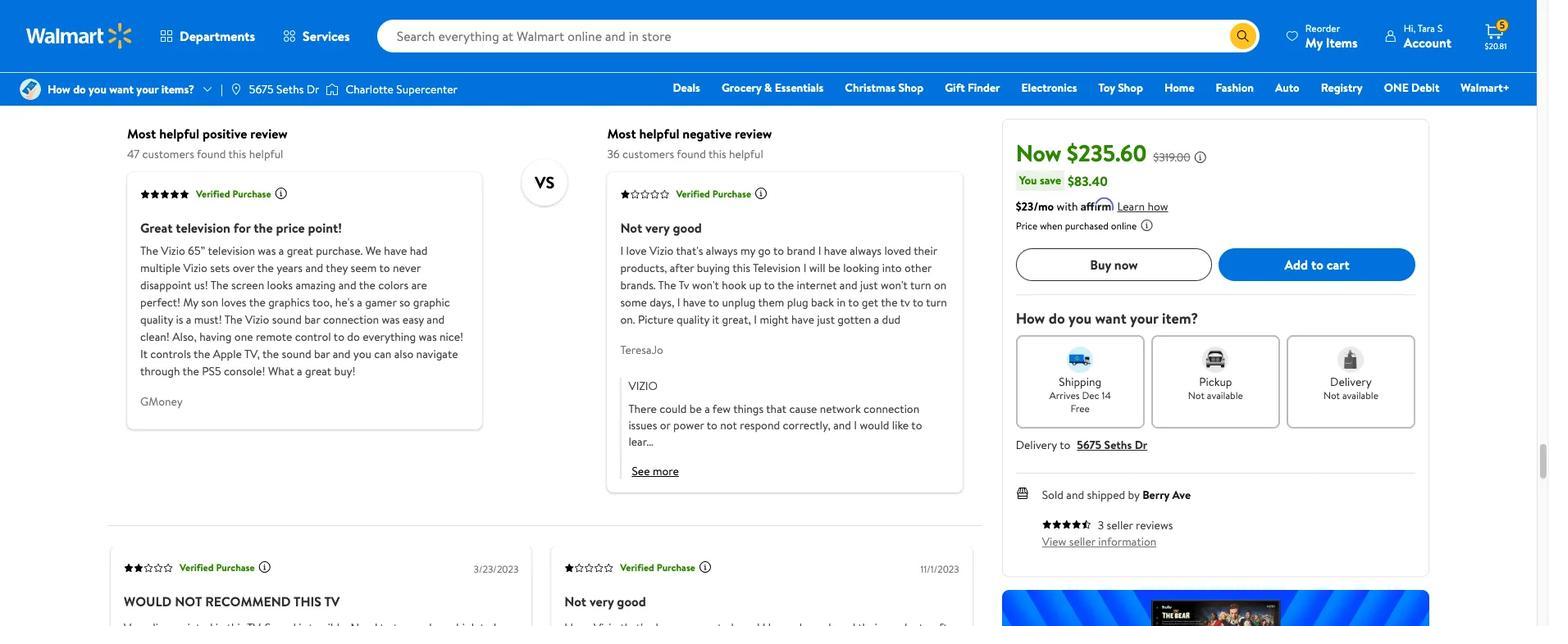 Task type: vqa. For each thing, say whether or not it's contained in the screenshot.
Rim
no



Task type: describe. For each thing, give the bounding box(es) containing it.
through
[[140, 363, 180, 379]]

want for items?
[[109, 81, 134, 98]]

controls
[[150, 346, 191, 362]]

to right control
[[334, 328, 344, 345]]

14
[[1102, 389, 1111, 403]]

tv,
[[244, 346, 260, 362]]

how
[[1148, 198, 1168, 215]]

walmart image
[[26, 23, 133, 49]]

departments button
[[146, 16, 269, 56]]

now $235.60
[[1016, 137, 1147, 169]]

and right sold
[[1066, 487, 1084, 504]]

vizio inside not very good i love vizio that's always my go to brand i have always loved their products, after buying this television i will be looking into other brands. the tv won't hook up to the internet and just won't turn on some days, i have to unplug them plug back in to get the tv to turn on. picture quality it great, i might have just gotten a dud
[[649, 242, 674, 259]]

fashion
[[1216, 80, 1254, 96]]

the up multiple
[[140, 242, 158, 259]]

cart
[[1327, 256, 1350, 274]]

47
[[127, 146, 140, 162]]

vizio up multiple
[[161, 242, 185, 259]]

brand
[[787, 242, 815, 259]]

seller for 3
[[1107, 517, 1133, 534]]

would not recommend this tv
[[124, 592, 340, 611]]

deals
[[673, 80, 700, 96]]

had
[[410, 242, 428, 259]]

seem
[[351, 260, 377, 276]]

tv
[[679, 277, 689, 293]]

love
[[626, 242, 647, 259]]

clean!
[[140, 328, 170, 345]]

the down the seem
[[359, 277, 376, 293]]

will
[[809, 260, 825, 276]]

verified purchase information image for good
[[699, 561, 712, 574]]

have up will
[[824, 242, 847, 259]]

delivery for to
[[1016, 437, 1057, 453]]

the left tv at the right top of the page
[[881, 294, 898, 310]]

want for item?
[[1095, 308, 1126, 329]]

learn more about strikethrough prices image
[[1194, 151, 1207, 164]]

the down loves
[[224, 311, 242, 328]]

quality inside not very good i love vizio that's always my go to brand i have always loved their products, after buying this television i will be looking into other brands. the tv won't hook up to the internet and just won't turn on some days, i have to unplug them plug back in to get the tv to turn on. picture quality it great, i might have just gotten a dud
[[677, 311, 709, 328]]

0 vertical spatial television
[[176, 219, 230, 237]]

add
[[1285, 256, 1308, 274]]

intent image for delivery image
[[1338, 347, 1364, 373]]

available for pickup
[[1207, 389, 1243, 403]]

search icon image
[[1237, 30, 1250, 43]]

nice!
[[440, 328, 463, 345]]

the right over
[[257, 260, 274, 276]]

internet
[[797, 277, 837, 293]]

how for how do you want your items?
[[48, 81, 70, 98]]

0 vertical spatial turn
[[910, 277, 931, 293]]

i left love
[[620, 242, 623, 259]]

a inside the vizio there could be a few things that cause network connection issues or power to not respond correctly, and i would like to lear...
[[705, 401, 710, 417]]

respond
[[740, 417, 780, 433]]

so
[[399, 294, 410, 310]]

charlotte
[[346, 81, 394, 98]]

charlotte supercenter
[[346, 81, 458, 98]]

verified purchase up the would not recommend this tv
[[180, 561, 255, 575]]

the down remote on the left of the page
[[262, 346, 279, 362]]

to right go at left top
[[773, 242, 784, 259]]

not very good i love vizio that's always my go to brand i have always loved their products, after buying this television i will be looking into other brands. the tv won't hook up to the internet and just won't turn on some days, i have to unplug them plug back in to get the tv to turn on. picture quality it great, i might have just gotten a dud
[[620, 219, 947, 328]]

i up will
[[818, 242, 821, 259]]

buy!
[[334, 363, 356, 379]]

0 horizontal spatial was
[[258, 242, 276, 259]]

christmas
[[845, 80, 896, 96]]

helpful down negative
[[729, 146, 763, 162]]

add to cart
[[1285, 256, 1350, 274]]

i right days,
[[677, 294, 680, 310]]

must!
[[194, 311, 222, 328]]

graphic
[[413, 294, 450, 310]]

loved
[[884, 242, 911, 259]]

years
[[276, 260, 303, 276]]

verified purchase information image for most helpful negative review
[[754, 187, 768, 200]]

gamer
[[365, 294, 397, 310]]

cause
[[789, 401, 817, 417]]

pickup
[[1199, 374, 1232, 390]]

Walmart Site-Wide search field
[[377, 20, 1259, 52]]

correctly,
[[783, 417, 831, 433]]

free
[[1071, 402, 1090, 416]]

seller for view
[[1069, 534, 1096, 550]]

view seller information link
[[1042, 534, 1157, 550]]

you inside great television for the price point! the vizio 65" television was a great purchase. we have had multiple vizio sets over the years and they seem to never disappoint us! the screen looks amazing and the colors are perfect! my son loves the graphics too, he's a gamer so graphic quality is a must! the vizio sound bar connection was easy and clean! also, having one remote control to do everything was nice! it controls the apple tv, the sound bar and you can also navigate through the ps5 console! what a great buy!
[[353, 346, 371, 362]]

helpful left negative
[[639, 124, 679, 142]]

services
[[303, 27, 350, 45]]

clear search field text image
[[1210, 29, 1223, 42]]

a right he's
[[357, 294, 362, 310]]

write
[[228, 10, 255, 26]]

over
[[233, 260, 255, 276]]

see for see more
[[632, 463, 650, 479]]

0 vertical spatial sound
[[272, 311, 302, 328]]

vizio down 65"
[[183, 260, 207, 276]]

reorder my items
[[1305, 21, 1358, 51]]

great television for the price point! the vizio 65" television was a great purchase. we have had multiple vizio sets over the years and they seem to never disappoint us! the screen looks amazing and the colors are perfect! my son loves the graphics too, he's a gamer so graphic quality is a must! the vizio sound bar connection was easy and clean! also, having one remote control to do everything was nice! it controls the apple tv, the sound bar and you can also navigate through the ps5 console! what a great buy!
[[140, 219, 463, 379]]

could
[[660, 401, 687, 417]]

items
[[1326, 33, 1358, 51]]

be inside not very good i love vizio that's always my go to brand i have always loved their products, after buying this television i will be looking into other brands. the tv won't hook up to the internet and just won't turn on some days, i have to unplug them plug back in to get the tv to turn on. picture quality it great, i might have just gotten a dud
[[828, 260, 840, 276]]

graphics
[[268, 294, 310, 310]]

everything
[[363, 328, 416, 345]]

very for not very good
[[590, 592, 614, 611]]

can
[[374, 346, 392, 362]]

do inside great television for the price point! the vizio 65" television was a great purchase. we have had multiple vizio sets over the years and they seem to never disappoint us! the screen looks amazing and the colors are perfect! my son loves the graphics too, he's a gamer so graphic quality is a must! the vizio sound bar connection was easy and clean! also, having one remote control to do everything was nice! it controls the apple tv, the sound bar and you can also navigate through the ps5 console! what a great buy!
[[347, 328, 360, 345]]

colors
[[378, 277, 409, 293]]

registry
[[1321, 80, 1363, 96]]

buy
[[1090, 256, 1111, 274]]

&
[[764, 80, 772, 96]]

point!
[[308, 219, 342, 237]]

$20.81
[[1485, 40, 1507, 52]]

you for how do you want your items?
[[89, 81, 107, 98]]

verified up not
[[180, 561, 214, 575]]

lear...
[[628, 433, 653, 450]]

to right the like
[[911, 417, 922, 433]]

i left the might
[[754, 311, 757, 328]]

to up it
[[708, 294, 719, 310]]

items?
[[161, 81, 194, 98]]

amazing
[[296, 277, 336, 293]]

intent image for pickup image
[[1202, 347, 1229, 373]]

0 vertical spatial just
[[860, 277, 878, 293]]

christmas shop
[[845, 80, 924, 96]]

ave
[[1172, 487, 1191, 504]]

be inside the vizio there could be a few things that cause network connection issues or power to not respond correctly, and i would like to lear...
[[690, 401, 702, 417]]

verified down most helpful negative review 36 customers found this helpful
[[676, 187, 710, 201]]

customers for negative
[[622, 146, 674, 162]]

0 horizontal spatial dr
[[306, 81, 319, 98]]

like
[[892, 417, 909, 433]]

one
[[1384, 80, 1409, 96]]

he's
[[335, 294, 354, 310]]

tv
[[900, 294, 910, 310]]

vs
[[535, 172, 555, 194]]

teresajo
[[620, 342, 663, 358]]

to right up
[[764, 277, 775, 293]]

toy shop link
[[1091, 79, 1150, 97]]

save
[[1040, 172, 1061, 189]]

this inside not very good i love vizio that's always my go to brand i have always loved their products, after buying this television i will be looking into other brands. the tv won't hook up to the internet and just won't turn on some days, i have to unplug them plug back in to get the tv to turn on. picture quality it great, i might have just gotten a dud
[[732, 260, 750, 276]]

reviews for 3 seller reviews
[[1136, 517, 1173, 534]]

2 vertical spatial was
[[419, 328, 437, 345]]

i left will
[[803, 260, 806, 276]]

in
[[837, 294, 846, 310]]

my inside great television for the price point! the vizio 65" television was a great purchase. we have had multiple vizio sets over the years and they seem to never disappoint us! the screen looks amazing and the colors are perfect! my son loves the graphics too, he's a gamer so graphic quality is a must! the vizio sound bar connection was easy and clean! also, having one remote control to do everything was nice! it controls the apple tv, the sound bar and you can also navigate through the ps5 console! what a great buy!
[[183, 294, 198, 310]]

electronics
[[1021, 80, 1077, 96]]

products,
[[620, 260, 667, 276]]

one
[[234, 328, 253, 345]]

to left 5675 seths dr button
[[1060, 437, 1070, 453]]

walmart+
[[1461, 80, 1510, 96]]

good for not very good i love vizio that's always my go to brand i have always loved their products, after buying this television i will be looking into other brands. the tv won't hook up to the internet and just won't turn on some days, i have to unplug them plug back in to get the tv to turn on. picture quality it great, i might have just gotten a dud
[[673, 219, 702, 237]]

brands.
[[620, 277, 656, 293]]

when
[[1040, 219, 1063, 233]]

most for most helpful positive review
[[127, 124, 156, 142]]

0 vertical spatial bar
[[304, 311, 320, 328]]

we
[[365, 242, 381, 259]]

the down television at top
[[777, 277, 794, 293]]

shipped
[[1087, 487, 1125, 504]]

the up 'ps5'
[[194, 346, 210, 362]]

found for negative
[[677, 146, 706, 162]]

 image for how
[[20, 79, 41, 100]]

0 horizontal spatial seths
[[276, 81, 304, 98]]

do for how do you want your items?
[[73, 81, 86, 98]]

learn
[[1117, 198, 1145, 215]]

the down sets
[[211, 277, 229, 293]]

verified up not very good
[[620, 561, 654, 575]]

1 horizontal spatial was
[[382, 311, 400, 328]]

write a review
[[228, 10, 299, 26]]

view seller information
[[1042, 534, 1157, 550]]

helpful down 5675 seths dr
[[249, 146, 283, 162]]

buying
[[697, 260, 730, 276]]

control
[[295, 328, 331, 345]]

1 vertical spatial turn
[[926, 294, 947, 310]]

more
[[653, 463, 679, 479]]

a right what
[[297, 363, 302, 379]]

available for delivery
[[1342, 389, 1378, 403]]

to left not
[[707, 417, 717, 433]]



Task type: locate. For each thing, give the bounding box(es) containing it.
1 vertical spatial your
[[1130, 308, 1158, 329]]

the left tv
[[658, 277, 676, 293]]

very for not very good i love vizio that's always my go to brand i have always loved their products, after buying this television i will be looking into other brands. the tv won't hook up to the internet and just won't turn on some days, i have to unplug them plug back in to get the tv to turn on. picture quality it great, i might have just gotten a dud
[[645, 219, 670, 237]]

and up amazing
[[305, 260, 323, 276]]

0 vertical spatial very
[[645, 219, 670, 237]]

bar down control
[[314, 346, 330, 362]]

not inside delivery not available
[[1324, 389, 1340, 403]]

1 verified purchase information image from the left
[[258, 561, 271, 574]]

seller down 4.3333 stars out of 5, based on 3 seller reviews element
[[1069, 534, 1096, 550]]

Search search field
[[377, 20, 1259, 52]]

the down the screen
[[249, 294, 266, 310]]

0 horizontal spatial verified purchase information image
[[258, 561, 271, 574]]

price
[[1016, 219, 1038, 233]]

0 horizontal spatial this
[[228, 146, 246, 162]]

auto
[[1275, 80, 1300, 96]]

available down "intent image for delivery"
[[1342, 389, 1378, 403]]

0 vertical spatial good
[[673, 219, 702, 237]]

tv
[[324, 592, 340, 611]]

see left the more
[[632, 463, 650, 479]]

0 horizontal spatial  image
[[20, 79, 41, 100]]

1 vertical spatial just
[[817, 311, 835, 328]]

walmart+ link
[[1453, 79, 1517, 97]]

do for how do you want your item?
[[1049, 308, 1065, 329]]

television
[[176, 219, 230, 237], [208, 242, 255, 259]]

1 horizontal spatial won't
[[881, 277, 908, 293]]

1 vertical spatial good
[[617, 592, 646, 611]]

grocery & essentials
[[722, 80, 824, 96]]

just up get on the right
[[860, 277, 878, 293]]

do up the buy!
[[347, 328, 360, 345]]

purchased
[[1065, 219, 1109, 233]]

do up shipping on the right of the page
[[1049, 308, 1065, 329]]

always up the looking in the top right of the page
[[850, 242, 882, 259]]

seller right 3
[[1107, 517, 1133, 534]]

this down my
[[732, 260, 750, 276]]

1 always from the left
[[706, 242, 738, 259]]

christmas shop link
[[838, 79, 931, 97]]

shop for toy shop
[[1118, 80, 1143, 96]]

1 available from the left
[[1207, 389, 1243, 403]]

1 vertical spatial my
[[183, 294, 198, 310]]

s
[[1437, 21, 1443, 35]]

review inside the write a review link
[[267, 10, 299, 26]]

to right "in"
[[848, 294, 859, 310]]

0 horizontal spatial always
[[706, 242, 738, 259]]

a left dud at the right
[[874, 311, 879, 328]]

have up never
[[384, 242, 407, 259]]

purchase
[[232, 187, 271, 201], [712, 187, 751, 201], [216, 561, 255, 575], [657, 561, 695, 575]]

a left few
[[705, 401, 710, 417]]

0 horizontal spatial be
[[690, 401, 702, 417]]

item?
[[1162, 308, 1198, 329]]

0 horizontal spatial delivery
[[1016, 437, 1057, 453]]

pickup not available
[[1188, 374, 1243, 403]]

customers
[[142, 146, 194, 162], [622, 146, 674, 162]]

 image right |
[[229, 83, 243, 96]]

affirm image
[[1081, 198, 1114, 211]]

2 horizontal spatial you
[[1069, 308, 1092, 329]]

not very good
[[564, 592, 646, 611]]

won't
[[692, 277, 719, 293], [881, 277, 908, 293]]

found down positive
[[197, 146, 226, 162]]

1 quality from the left
[[140, 311, 173, 328]]

1 horizontal spatial your
[[1130, 308, 1158, 329]]

 image down the walmart 'image'
[[20, 79, 41, 100]]

available inside delivery not available
[[1342, 389, 1378, 403]]

2 vertical spatial you
[[353, 346, 371, 362]]

your left 'items?'
[[136, 81, 159, 98]]

1 vertical spatial delivery
[[1016, 437, 1057, 453]]

intent image for shipping image
[[1067, 347, 1093, 373]]

1 vertical spatial bar
[[314, 346, 330, 362]]

and inside not very good i love vizio that's always my go to brand i have always loved their products, after buying this television i will be looking into other brands. the tv won't hook up to the internet and just won't turn on some days, i have to unplug them plug back in to get the tv to turn on. picture quality it great, i might have just gotten a dud
[[840, 277, 858, 293]]

connection inside the vizio there could be a few things that cause network connection issues or power to not respond correctly, and i would like to lear...
[[864, 401, 919, 417]]

verified purchase information image
[[274, 187, 288, 200], [754, 187, 768, 200]]

verified purchase information image up go at left top
[[754, 187, 768, 200]]

see more
[[632, 463, 679, 479]]

found inside most helpful negative review 36 customers found this helpful
[[677, 146, 706, 162]]

1 vertical spatial great
[[305, 363, 331, 379]]

into
[[882, 260, 902, 276]]

1 horizontal spatial be
[[828, 260, 840, 276]]

network
[[820, 401, 861, 417]]

this down negative
[[708, 146, 726, 162]]

television up sets
[[208, 242, 255, 259]]

1 most from the left
[[127, 124, 156, 142]]

0 vertical spatial 5675
[[249, 81, 274, 98]]

reviews
[[156, 10, 194, 26], [1136, 517, 1173, 534]]

verified purchase
[[196, 187, 271, 201], [676, 187, 751, 201], [180, 561, 255, 575], [620, 561, 695, 575]]

seths up sold and shipped by berry ave
[[1104, 437, 1132, 453]]

0 horizontal spatial your
[[136, 81, 159, 98]]

2 won't from the left
[[881, 277, 908, 293]]

1 horizontal spatial verified purchase information image
[[754, 187, 768, 200]]

helpful
[[159, 124, 199, 142], [639, 124, 679, 142], [249, 146, 283, 162], [729, 146, 763, 162]]

1 vertical spatial you
[[1069, 308, 1092, 329]]

0 horizontal spatial you
[[89, 81, 107, 98]]

to right tv at the right top of the page
[[913, 294, 923, 310]]

supercenter
[[396, 81, 458, 98]]

buy now button
[[1016, 248, 1212, 281]]

quality left it
[[677, 311, 709, 328]]

0 horizontal spatial do
[[73, 81, 86, 98]]

my left son
[[183, 294, 198, 310]]

5675 down free
[[1077, 437, 1101, 453]]

good inside not very good i love vizio that's always my go to brand i have always loved their products, after buying this television i will be looking into other brands. the tv won't hook up to the internet and just won't turn on some days, i have to unplug them plug back in to get the tv to turn on. picture quality it great, i might have just gotten a dud
[[673, 219, 702, 237]]

see all reviews
[[121, 10, 194, 26]]

1 horizontal spatial found
[[677, 146, 706, 162]]

having
[[199, 328, 232, 345]]

verified purchase up not very good
[[620, 561, 695, 575]]

quality up clean! at the left of the page
[[140, 311, 173, 328]]

shipping
[[1059, 374, 1101, 390]]

0 horizontal spatial want
[[109, 81, 134, 98]]

0 vertical spatial seths
[[276, 81, 304, 98]]

1 horizontal spatial quality
[[677, 311, 709, 328]]

verified down "most helpful positive review 47 customers found this helpful"
[[196, 187, 230, 201]]

0 horizontal spatial most
[[127, 124, 156, 142]]

4.3333 stars out of 5, based on 3 seller reviews element
[[1042, 520, 1091, 530]]

1 verified purchase information image from the left
[[274, 187, 288, 200]]

 image
[[20, 79, 41, 100], [229, 83, 243, 96]]

and up he's
[[338, 277, 356, 293]]

most
[[127, 124, 156, 142], [607, 124, 636, 142]]

1 horizontal spatial reviews
[[1136, 517, 1173, 534]]

helpful down 'items?'
[[159, 124, 199, 142]]

2 quality from the left
[[677, 311, 709, 328]]

1 won't from the left
[[692, 277, 719, 293]]

connection right network at the bottom of page
[[864, 401, 919, 417]]

1 vertical spatial very
[[590, 592, 614, 611]]

0 horizontal spatial seller
[[1069, 534, 1096, 550]]

also
[[394, 346, 414, 362]]

2 shop from the left
[[1118, 80, 1143, 96]]

5675 seths dr
[[249, 81, 319, 98]]

grocery & essentials link
[[714, 79, 831, 97]]

reviews down "berry"
[[1136, 517, 1173, 534]]

most inside most helpful negative review 36 customers found this helpful
[[607, 124, 636, 142]]

tara
[[1418, 21, 1435, 35]]

have down tv
[[683, 294, 706, 310]]

0 horizontal spatial verified purchase information image
[[274, 187, 288, 200]]

65"
[[188, 242, 205, 259]]

your for item?
[[1130, 308, 1158, 329]]

looking
[[843, 260, 880, 276]]

good for not very good
[[617, 592, 646, 611]]

delivery to 5675 seths dr
[[1016, 437, 1147, 453]]

review right write on the top left of page
[[267, 10, 299, 26]]

0 vertical spatial delivery
[[1330, 374, 1372, 390]]

reviews for see all reviews
[[156, 10, 194, 26]]

1 horizontal spatial delivery
[[1330, 374, 1372, 390]]

0 horizontal spatial very
[[590, 592, 614, 611]]

1 horizontal spatial see
[[632, 463, 650, 479]]

2 horizontal spatial this
[[732, 260, 750, 276]]

to
[[773, 242, 784, 259], [1311, 256, 1324, 274], [379, 260, 390, 276], [764, 277, 775, 293], [708, 294, 719, 310], [848, 294, 859, 310], [913, 294, 923, 310], [334, 328, 344, 345], [707, 417, 717, 433], [911, 417, 922, 433], [1060, 437, 1070, 453]]

 image for 5675
[[229, 83, 243, 96]]

1 horizontal spatial verified purchase information image
[[699, 561, 712, 574]]

1 vertical spatial how
[[1016, 308, 1045, 329]]

a right write on the top left of page
[[258, 10, 264, 26]]

2 horizontal spatial do
[[1049, 308, 1065, 329]]

was
[[258, 242, 276, 259], [382, 311, 400, 328], [419, 328, 437, 345]]

0 vertical spatial how
[[48, 81, 70, 98]]

shipping arrives dec 14 free
[[1049, 374, 1111, 416]]

bar up control
[[304, 311, 320, 328]]

verified purchase down most helpful negative review 36 customers found this helpful
[[676, 187, 751, 201]]

0 vertical spatial great
[[287, 242, 313, 259]]

1 vertical spatial connection
[[864, 401, 919, 417]]

a inside the write a review link
[[258, 10, 264, 26]]

0 horizontal spatial connection
[[323, 311, 379, 328]]

delivery up sold
[[1016, 437, 1057, 453]]

0 horizontal spatial customers
[[142, 146, 194, 162]]

quality inside great television for the price point! the vizio 65" television was a great purchase. we have had multiple vizio sets over the years and they seem to never disappoint us! the screen looks amazing and the colors are perfect! my son loves the graphics too, he's a gamer so graphic quality is a must! the vizio sound bar connection was easy and clean! also, having one remote control to do everything was nice! it controls the apple tv, the sound bar and you can also navigate through the ps5 console! what a great buy!
[[140, 311, 173, 328]]

positive
[[203, 124, 247, 142]]

1 horizontal spatial very
[[645, 219, 670, 237]]

0 horizontal spatial 5675
[[249, 81, 274, 98]]

never
[[393, 260, 421, 276]]

this for positive
[[228, 146, 246, 162]]

2 horizontal spatial was
[[419, 328, 437, 345]]

1 shop from the left
[[898, 80, 924, 96]]

1 horizontal spatial shop
[[1118, 80, 1143, 96]]

your left item?
[[1130, 308, 1158, 329]]

0 vertical spatial your
[[136, 81, 159, 98]]

the left 'ps5'
[[183, 363, 199, 379]]

 image
[[326, 81, 339, 98]]

1 vertical spatial reviews
[[1136, 517, 1173, 534]]

1 vertical spatial see
[[632, 463, 650, 479]]

0 vertical spatial my
[[1305, 33, 1323, 51]]

gift finder link
[[937, 79, 1007, 97]]

not
[[175, 592, 202, 611]]

1 horizontal spatial seths
[[1104, 437, 1132, 453]]

a right is
[[186, 311, 191, 328]]

0 vertical spatial you
[[89, 81, 107, 98]]

0 vertical spatial was
[[258, 242, 276, 259]]

verified purchase up 'for' at the top left of the page
[[196, 187, 271, 201]]

you left can
[[353, 346, 371, 362]]

1 vertical spatial be
[[690, 401, 702, 417]]

1 vertical spatial sound
[[282, 346, 311, 362]]

toy shop
[[1098, 80, 1143, 96]]

1 horizontal spatial always
[[850, 242, 882, 259]]

shop right toy
[[1118, 80, 1143, 96]]

i left would
[[854, 417, 857, 433]]

review inside most helpful negative review 36 customers found this helpful
[[735, 124, 772, 142]]

most up the "47"
[[127, 124, 156, 142]]

0 horizontal spatial good
[[617, 592, 646, 611]]

delivery down "intent image for delivery"
[[1330, 374, 1372, 390]]

legal information image
[[1140, 219, 1153, 232]]

my left items at the top of the page
[[1305, 33, 1323, 51]]

delivery inside delivery not available
[[1330, 374, 1372, 390]]

connection inside great television for the price point! the vizio 65" television was a great purchase. we have had multiple vizio sets over the years and they seem to never disappoint us! the screen looks amazing and the colors are perfect! my son loves the graphics too, he's a gamer so graphic quality is a must! the vizio sound bar connection was easy and clean! also, having one remote control to do everything was nice! it controls the apple tv, the sound bar and you can also navigate through the ps5 console! what a great buy!
[[323, 311, 379, 328]]

easy
[[402, 311, 424, 328]]

2 verified purchase information image from the left
[[754, 187, 768, 200]]

learn how button
[[1117, 198, 1168, 216]]

remote
[[256, 328, 292, 345]]

1 found from the left
[[197, 146, 226, 162]]

1 vertical spatial want
[[1095, 308, 1126, 329]]

one debit link
[[1377, 79, 1447, 97]]

review for most helpful negative review
[[735, 124, 772, 142]]

my inside reorder my items
[[1305, 33, 1323, 51]]

5675
[[249, 81, 274, 98], [1077, 437, 1101, 453]]

delivery for not
[[1330, 374, 1372, 390]]

customers right the "47"
[[142, 146, 194, 162]]

this inside "most helpful positive review 47 customers found this helpful"
[[228, 146, 246, 162]]

i inside the vizio there could be a few things that cause network connection issues or power to not respond correctly, and i would like to lear...
[[854, 417, 857, 433]]

to up colors
[[379, 260, 390, 276]]

$83.40
[[1068, 172, 1108, 190]]

a up 'years'
[[279, 242, 284, 259]]

just
[[860, 277, 878, 293], [817, 311, 835, 328]]

1 horizontal spatial just
[[860, 277, 878, 293]]

1 horizontal spatial connection
[[864, 401, 919, 417]]

the inside not very good i love vizio that's always my go to brand i have always loved their products, after buying this television i will be looking into other brands. the tv won't hook up to the internet and just won't turn on some days, i have to unplug them plug back in to get the tv to turn on. picture quality it great, i might have just gotten a dud
[[658, 277, 676, 293]]

auto link
[[1268, 79, 1307, 97]]

and left would
[[833, 417, 851, 433]]

2 most from the left
[[607, 124, 636, 142]]

0 horizontal spatial shop
[[898, 80, 924, 96]]

dr up by
[[1135, 437, 1147, 453]]

to inside button
[[1311, 256, 1324, 274]]

have down plug
[[791, 311, 814, 328]]

just down back
[[817, 311, 835, 328]]

you for how do you want your item?
[[1069, 308, 1092, 329]]

sound up what
[[282, 346, 311, 362]]

1 horizontal spatial dr
[[1135, 437, 1147, 453]]

1 horizontal spatial 5675
[[1077, 437, 1101, 453]]

with
[[1057, 198, 1078, 215]]

too,
[[312, 294, 332, 310]]

not inside pickup not available
[[1188, 389, 1205, 403]]

2 found from the left
[[677, 146, 706, 162]]

the right 'for' at the top left of the page
[[254, 219, 273, 237]]

have inside great television for the price point! the vizio 65" television was a great purchase. we have had multiple vizio sets over the years and they seem to never disappoint us! the screen looks amazing and the colors are perfect! my son loves the graphics too, he's a gamer so graphic quality is a must! the vizio sound bar connection was easy and clean! also, having one remote control to do everything was nice! it controls the apple tv, the sound bar and you can also navigate through the ps5 console! what a great buy!
[[384, 242, 407, 259]]

and inside the vizio there could be a few things that cause network connection issues or power to not respond correctly, and i would like to lear...
[[833, 417, 851, 433]]

and up "in"
[[840, 277, 858, 293]]

$23/mo with
[[1016, 198, 1078, 215]]

your for items?
[[136, 81, 159, 98]]

1 horizontal spatial this
[[708, 146, 726, 162]]

verified purchase information image
[[258, 561, 271, 574], [699, 561, 712, 574]]

are
[[411, 277, 427, 293]]

and down the graphic
[[427, 311, 445, 328]]

see all reviews link
[[107, 6, 208, 30]]

see left all
[[121, 10, 139, 26]]

navigate
[[416, 346, 458, 362]]

1 horizontal spatial good
[[673, 219, 702, 237]]

gift finder
[[945, 80, 1000, 96]]

1 horizontal spatial customers
[[622, 146, 674, 162]]

2 available from the left
[[1342, 389, 1378, 403]]

0 vertical spatial connection
[[323, 311, 379, 328]]

1 horizontal spatial  image
[[229, 83, 243, 96]]

5675 right |
[[249, 81, 274, 98]]

2 verified purchase information image from the left
[[699, 561, 712, 574]]

0 horizontal spatial see
[[121, 10, 139, 26]]

very inside not very good i love vizio that's always my go to brand i have always loved their products, after buying this television i will be looking into other brands. the tv won't hook up to the internet and just won't turn on some days, i have to unplug them plug back in to get the tv to turn on. picture quality it great, i might have just gotten a dud
[[645, 219, 670, 237]]

0 horizontal spatial available
[[1207, 389, 1243, 403]]

verified
[[196, 187, 230, 201], [676, 187, 710, 201], [180, 561, 214, 575], [620, 561, 654, 575]]

most up 36
[[607, 124, 636, 142]]

fashion link
[[1208, 79, 1261, 97]]

2 always from the left
[[850, 242, 882, 259]]

how
[[48, 81, 70, 98], [1016, 308, 1045, 329]]

most inside "most helpful positive review 47 customers found this helpful"
[[127, 124, 156, 142]]

console!
[[224, 363, 265, 379]]

1 horizontal spatial most
[[607, 124, 636, 142]]

$319.00
[[1153, 149, 1190, 166]]

television up 65"
[[176, 219, 230, 237]]

that
[[766, 401, 787, 417]]

seths
[[276, 81, 304, 98], [1104, 437, 1132, 453]]

do down the walmart 'image'
[[73, 81, 86, 98]]

1 vertical spatial dr
[[1135, 437, 1147, 453]]

also,
[[172, 328, 197, 345]]

found inside "most helpful positive review 47 customers found this helpful"
[[197, 146, 226, 162]]

1 horizontal spatial do
[[347, 328, 360, 345]]

0 horizontal spatial reviews
[[156, 10, 194, 26]]

days,
[[650, 294, 674, 310]]

customers inside "most helpful positive review 47 customers found this helpful"
[[142, 146, 194, 162]]

not inside not very good i love vizio that's always my go to brand i have always loved their products, after buying this television i will be looking into other brands. the tv won't hook up to the internet and just won't turn on some days, i have to unplug them plug back in to get the tv to turn on. picture quality it great, i might have just gotten a dud
[[620, 219, 642, 237]]

few
[[713, 401, 731, 417]]

1 vertical spatial television
[[208, 242, 255, 259]]

found for positive
[[197, 146, 226, 162]]

11/1/2023
[[921, 562, 959, 576]]

most for most helpful negative review
[[607, 124, 636, 142]]

this inside most helpful negative review 36 customers found this helpful
[[708, 146, 726, 162]]

want down "buy now" button
[[1095, 308, 1126, 329]]

turn down 'on'
[[926, 294, 947, 310]]

or
[[660, 417, 671, 433]]

review for most helpful positive review
[[250, 124, 288, 142]]

hi,
[[1404, 21, 1416, 35]]

dec
[[1082, 389, 1099, 403]]

verified purchase information image for recommend
[[258, 561, 271, 574]]

0 vertical spatial dr
[[306, 81, 319, 98]]

1 horizontal spatial seller
[[1107, 517, 1133, 534]]

that's
[[676, 242, 703, 259]]

available inside pickup not available
[[1207, 389, 1243, 403]]

they
[[326, 260, 348, 276]]

multiple
[[140, 260, 181, 276]]

review inside "most helpful positive review 47 customers found this helpful"
[[250, 124, 288, 142]]

verified purchase information image for most helpful positive review
[[274, 187, 288, 200]]

seths down services popup button
[[276, 81, 304, 98]]

screen
[[231, 277, 264, 293]]

them
[[758, 294, 784, 310]]

a
[[258, 10, 264, 26], [279, 242, 284, 259], [357, 294, 362, 310], [186, 311, 191, 328], [874, 311, 879, 328], [297, 363, 302, 379], [705, 401, 710, 417]]

a inside not very good i love vizio that's always my go to brand i have always loved their products, after buying this television i will be looking into other brands. the tv won't hook up to the internet and just won't turn on some days, i have to unplug them plug back in to get the tv to turn on. picture quality it great, i might have just gotten a dud
[[874, 311, 879, 328]]

buy now
[[1090, 256, 1138, 274]]

verified purchase information image up the price
[[274, 187, 288, 200]]

account
[[1404, 33, 1452, 51]]

and up the buy!
[[333, 346, 351, 362]]

0 vertical spatial be
[[828, 260, 840, 276]]

0 horizontal spatial just
[[817, 311, 835, 328]]

this for negative
[[708, 146, 726, 162]]

shop for christmas shop
[[898, 80, 924, 96]]

1 vertical spatial 5675
[[1077, 437, 1101, 453]]

won't down buying
[[692, 277, 719, 293]]

the
[[140, 242, 158, 259], [211, 277, 229, 293], [658, 277, 676, 293], [224, 311, 242, 328]]

customers for positive
[[142, 146, 194, 162]]

vizio up one
[[245, 311, 269, 328]]

$23/mo
[[1016, 198, 1054, 215]]

0 horizontal spatial how
[[48, 81, 70, 98]]

shop right christmas
[[898, 80, 924, 96]]

how for how do you want your item?
[[1016, 308, 1045, 329]]

see for see all reviews
[[121, 10, 139, 26]]

customers inside most helpful negative review 36 customers found this helpful
[[622, 146, 674, 162]]

2 customers from the left
[[622, 146, 674, 162]]

36
[[607, 146, 620, 162]]

1 customers from the left
[[142, 146, 194, 162]]

found down negative
[[677, 146, 706, 162]]

1 horizontal spatial available
[[1342, 389, 1378, 403]]

0 horizontal spatial won't
[[692, 277, 719, 293]]

1 horizontal spatial want
[[1095, 308, 1126, 329]]

won't down into
[[881, 277, 908, 293]]

1 vertical spatial seths
[[1104, 437, 1132, 453]]



